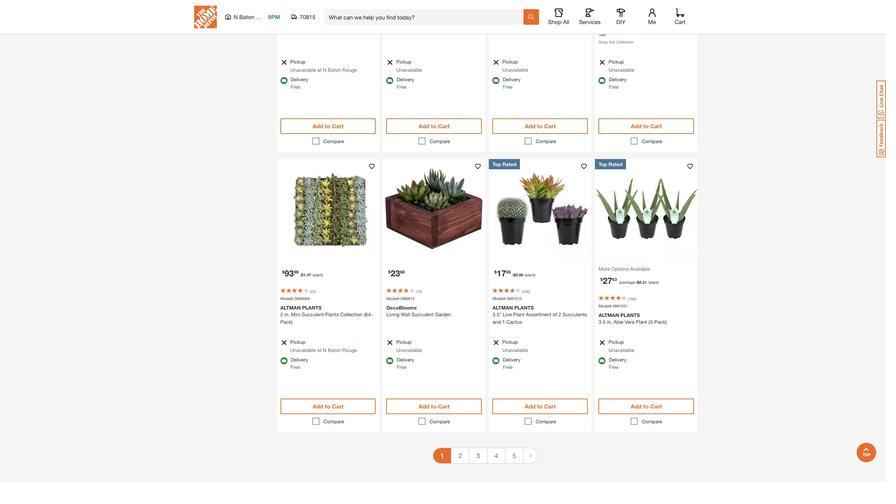 Task type: locate. For each thing, give the bounding box(es) containing it.
height
[[668, 24, 682, 30]]

1 vertical spatial 5
[[513, 452, 516, 460]]

succulent inside the 9cm kalanchoe blossfeldiana kalanchoe succulent assorted colors 3-pack
[[386, 16, 409, 22]]

rouge for 2nd n baton rouge "link" from the top of the page
[[342, 347, 357, 353]]

n for 2nd n baton rouge "link" from the bottom
[[323, 67, 327, 73]]

vera for plant
[[625, 319, 635, 325]]

succulent right mini
[[302, 312, 324, 318]]

model# 0881015
[[493, 296, 522, 301]]

/plant for 93
[[312, 273, 322, 277]]

2 vertical spatial baton
[[328, 347, 341, 353]]

0 horizontal spatial top
[[493, 161, 501, 167]]

0 horizontal spatial plant
[[513, 312, 525, 318]]

2 top from the left
[[599, 161, 607, 167]]

0 vertical spatial collection
[[616, 39, 634, 44]]

kalanchoe up assorted
[[397, 9, 421, 15]]

1 horizontal spatial collection
[[616, 39, 634, 44]]

rated
[[503, 161, 517, 167], [609, 161, 623, 167]]

altman inside "altman plants 3.5 in. aloe vera plant (3-pack)"
[[599, 312, 619, 318]]

$ left 66
[[494, 269, 497, 275]]

db6812
[[401, 296, 415, 301]]

aloe inside altman plants 1g single aloe vera in nursery pot
[[516, 9, 525, 15]]

diy
[[616, 18, 626, 25]]

0 horizontal spatial shop
[[548, 18, 562, 25]]

1 horizontal spatial top rated
[[599, 161, 623, 167]]

1 horizontal spatial top
[[599, 161, 607, 167]]

/plant right 21
[[648, 280, 658, 285]]

2 vertical spatial n
[[323, 347, 327, 353]]

plants inside altman plants 1g single aloe vera in nursery pot
[[514, 2, 534, 8]]

plant inside the costa farms jade crassula indoor succulent plant in 4 in. ceramic pot, avg. shipping height 7 in. tall shop this collection
[[671, 16, 682, 22]]

5 link
[[506, 449, 523, 464]]

1 horizontal spatial limited stock for pickup image
[[386, 59, 393, 65]]

plant for altman plants 3.5 in. aloe vera plant (3-pack)
[[636, 319, 647, 325]]

living
[[386, 312, 400, 318]]

1 rated from the left
[[503, 161, 517, 167]]

2 top rated from the left
[[599, 161, 623, 167]]

plant inside altman plants 3.5" live plant assortment of 2 succulents and 1 cactus
[[513, 312, 525, 318]]

n for 2nd n baton rouge "link" from the top of the page
[[323, 347, 327, 353]]

2 horizontal spatial plant
[[671, 16, 682, 22]]

0 horizontal spatial kalanchoe
[[397, 9, 421, 15]]

collection inside the costa farms jade crassula indoor succulent plant in 4 in. ceramic pot, avg. shipping height 7 in. tall shop this collection
[[616, 39, 634, 44]]

0 horizontal spatial 4
[[495, 452, 498, 460]]

aloe down 0881031
[[614, 319, 623, 325]]

( right 98
[[300, 273, 301, 277]]

pack) inside altman plants 2 in. mini succulent plants collection (64- pack)
[[280, 319, 293, 325]]

1 link
[[433, 449, 451, 464]]

plants inside altman plants 3.5" live plant assortment of 2 succulents and 1 cactus
[[514, 305, 534, 311]]

2 available shipping image from the left
[[493, 358, 500, 365]]

0 vertical spatial plant
[[671, 16, 682, 22]]

altman up single
[[493, 2, 513, 8]]

4 link
[[487, 449, 505, 464]]

/plant inside the $ 17 66 ( $ 5 . 89 /plant )
[[525, 273, 534, 277]]

0 horizontal spatial in
[[538, 9, 542, 15]]

vera down 0881031
[[625, 319, 635, 325]]

1 inside altman plants 3.5" live plant assortment of 2 succulents and 1 cactus
[[502, 319, 505, 325]]

5
[[516, 273, 518, 277], [513, 452, 516, 460]]

0 vertical spatial in
[[538, 9, 542, 15]]

aloe
[[516, 9, 525, 15], [614, 319, 623, 325]]

collection inside altman plants 2 in. mini succulent plants collection (64- pack)
[[340, 312, 363, 318]]

0 vertical spatial n
[[234, 13, 238, 20]]

0 horizontal spatial /plant
[[312, 273, 322, 277]]

0 horizontal spatial .
[[306, 273, 307, 277]]

succulent down 9cm
[[386, 16, 409, 22]]

add to cart
[[313, 123, 344, 129], [419, 123, 450, 129], [525, 123, 556, 129], [631, 123, 662, 129], [313, 403, 344, 410], [419, 403, 450, 410], [525, 403, 556, 410], [631, 403, 662, 410]]

0 horizontal spatial 1
[[304, 273, 306, 277]]

pickup unavailable at n baton rouge for 2nd n baton rouge "link" from the bottom
[[290, 59, 357, 73]]

plants inside altman plants 2 in. mini succulent plants collection (64- pack)
[[302, 305, 322, 311]]

. down available
[[641, 280, 643, 285]]

in. right "3.5"
[[607, 319, 612, 325]]

this
[[609, 39, 615, 44]]

4 right 3
[[495, 452, 498, 460]]

rouge
[[256, 13, 273, 20], [342, 67, 357, 73], [342, 347, 357, 353]]

0 vertical spatial 4
[[689, 16, 691, 22]]

model# up decoblooms
[[386, 296, 400, 301]]

plant up height
[[671, 16, 682, 22]]

limited stock for pickup image
[[493, 59, 499, 65], [599, 59, 605, 65], [280, 340, 287, 346], [386, 340, 393, 346], [493, 340, 499, 346], [599, 340, 605, 346]]

shop down 'nursery'
[[548, 18, 562, 25]]

0 horizontal spatial top rated
[[493, 161, 517, 167]]

farms
[[614, 9, 629, 15]]

68
[[400, 269, 405, 275]]

available shipping image
[[386, 358, 394, 365], [493, 358, 500, 365], [599, 358, 606, 365]]

all
[[563, 18, 569, 25]]

model# left 0880069
[[280, 296, 293, 301]]

succulent right wall
[[412, 312, 434, 318]]

pot,
[[625, 24, 634, 30]]

0 horizontal spatial aloe
[[516, 9, 525, 15]]

2 horizontal spatial 1
[[502, 319, 505, 325]]

model# left the 0881015 in the bottom right of the page
[[493, 296, 506, 301]]

2 kalanchoe from the left
[[453, 9, 477, 15]]

18
[[417, 289, 421, 294]]

altman inside altman plants 3.5" live plant assortment of 2 succulents and 1 cactus
[[493, 305, 513, 311]]

$ left 68
[[388, 269, 391, 275]]

vera inside altman plants 1g single aloe vera in nursery pot
[[527, 9, 536, 15]]

(64-
[[364, 312, 373, 318]]

jade
[[599, 16, 610, 22]]

1 vertical spatial n
[[323, 67, 327, 73]]

1 vertical spatial baton
[[328, 67, 341, 73]]

0 vertical spatial shop
[[548, 18, 562, 25]]

0 horizontal spatial 2
[[280, 312, 283, 318]]

1 horizontal spatial pack)
[[655, 319, 667, 325]]

vera for in
[[527, 9, 536, 15]]

2 limited stock for pickup image from the left
[[386, 59, 393, 65]]

1
[[304, 273, 306, 277], [502, 319, 505, 325], [440, 452, 444, 460]]

1 horizontal spatial in
[[683, 16, 687, 22]]

2 left 3
[[458, 452, 462, 460]]

2 horizontal spatial /plant
[[648, 280, 658, 285]]

add to cart button
[[280, 118, 376, 134], [386, 118, 482, 134], [493, 118, 588, 134], [599, 118, 694, 134], [280, 399, 376, 415], [386, 399, 482, 415], [493, 399, 588, 415], [599, 399, 694, 415]]

1 inside "$ 93 98 ( $ 1 . 47 /plant )"
[[304, 273, 306, 277]]

rouge for 2nd n baton rouge "link" from the bottom
[[342, 67, 357, 73]]

in left 'nursery'
[[538, 9, 542, 15]]

1 top rated from the left
[[493, 161, 517, 167]]

plants for of
[[514, 305, 534, 311]]

0 vertical spatial n baton rouge link
[[323, 67, 357, 73]]

0 horizontal spatial pack)
[[280, 319, 293, 325]]

in. left mini
[[284, 312, 290, 318]]

$ left 47
[[301, 273, 304, 277]]

1 horizontal spatial rated
[[609, 161, 623, 167]]

/plant right 47
[[312, 273, 322, 277]]

What can we help you find today? search field
[[329, 10, 523, 24]]

0 horizontal spatial limited stock for pickup image
[[280, 59, 287, 65]]

2 rated from the left
[[609, 161, 623, 167]]

2
[[280, 312, 283, 318], [558, 312, 561, 318], [458, 452, 462, 460]]

top for the 3.5 in. aloe vera plant (3-pack) image
[[599, 161, 607, 167]]

1 vertical spatial shop
[[599, 39, 608, 44]]

( right 66
[[513, 273, 514, 277]]

1 available shipping image from the left
[[386, 358, 394, 365]]

2 vertical spatial 1
[[440, 452, 444, 460]]

decoblooms living wall succulent garden
[[386, 305, 451, 318]]

7
[[684, 24, 686, 30]]

184
[[629, 297, 636, 301]]

plant inside "altman plants 3.5 in. aloe vera plant (3-pack)"
[[636, 319, 647, 325]]

1 vertical spatial collection
[[340, 312, 363, 318]]

at for 2nd n baton rouge "link" from the top of the page
[[317, 347, 322, 353]]

5 left 89
[[516, 273, 518, 277]]

1 at from the top
[[317, 67, 322, 73]]

live chat image
[[877, 81, 886, 119]]

model# 0880069
[[280, 296, 310, 301]]

. inside the $ 17 66 ( $ 5 . 89 /plant )
[[518, 273, 519, 277]]

succulent inside the costa farms jade crassula indoor succulent plant in 4 in. ceramic pot, avg. shipping height 7 in. tall shop this collection
[[647, 16, 669, 22]]

. right 98
[[306, 273, 307, 277]]

plant
[[671, 16, 682, 22], [513, 312, 525, 318], [636, 319, 647, 325]]

kalanchoe
[[397, 9, 421, 15], [453, 9, 477, 15]]

0 horizontal spatial vera
[[527, 9, 536, 15]]

1 vertical spatial 4
[[495, 452, 498, 460]]

2 vertical spatial plant
[[636, 319, 647, 325]]

altman up "3.5"
[[599, 312, 619, 318]]

plants
[[325, 312, 339, 318]]

89
[[519, 273, 523, 277]]

1 limited stock for pickup image from the left
[[280, 59, 287, 65]]

altman up mini
[[280, 305, 301, 311]]

1 left 47
[[304, 273, 306, 277]]

(
[[300, 273, 301, 277], [513, 273, 514, 277], [636, 280, 637, 285], [310, 289, 311, 294], [416, 289, 417, 294], [522, 289, 523, 294], [628, 297, 629, 301]]

to
[[325, 123, 330, 129], [431, 123, 437, 129], [537, 123, 543, 129], [643, 123, 649, 129], [325, 403, 330, 410], [431, 403, 437, 410], [537, 403, 543, 410], [643, 403, 649, 410]]

1 horizontal spatial .
[[518, 273, 519, 277]]

plants inside "altman plants 3.5 in. aloe vera plant (3-pack)"
[[620, 312, 640, 318]]

at
[[317, 67, 322, 73], [317, 347, 322, 353]]

. inside "$ 93 98 ( $ 1 . 47 /plant )"
[[306, 273, 307, 277]]

1 vertical spatial pickup unavailable at n baton rouge
[[290, 339, 357, 353]]

altman inside altman plants 1g single aloe vera in nursery pot
[[493, 2, 513, 8]]

1 horizontal spatial available shipping image
[[493, 358, 500, 365]]

1 top from the left
[[493, 161, 501, 167]]

vera inside "altman plants 3.5 in. aloe vera plant (3-pack)"
[[625, 319, 635, 325]]

93
[[284, 268, 294, 278]]

model# left 0881031
[[599, 304, 612, 308]]

2 pickup unavailable at n baton rouge from the top
[[290, 339, 357, 353]]

70815 button
[[291, 13, 316, 21]]

1 horizontal spatial shop
[[599, 39, 608, 44]]

0 vertical spatial 5
[[516, 273, 518, 277]]

2 right of
[[558, 312, 561, 318]]

1 horizontal spatial /plant
[[525, 273, 534, 277]]

single
[[500, 9, 514, 15]]

. right 66
[[518, 273, 519, 277]]

n
[[234, 13, 238, 20], [323, 67, 327, 73], [323, 347, 327, 353]]

altman inside altman plants 2 in. mini succulent plants collection (64- pack)
[[280, 305, 301, 311]]

aloe inside "altman plants 3.5 in. aloe vera plant (3-pack)"
[[614, 319, 623, 325]]

aloe for in.
[[614, 319, 623, 325]]

collection right this
[[616, 39, 634, 44]]

shop down tall
[[599, 39, 608, 44]]

1 vertical spatial vera
[[625, 319, 635, 325]]

vera left 'nursery'
[[527, 9, 536, 15]]

0 horizontal spatial available shipping image
[[386, 358, 394, 365]]

0 vertical spatial baton
[[239, 13, 254, 20]]

( 22 )
[[310, 289, 316, 294]]

0881015
[[507, 296, 522, 301]]

assorted
[[410, 16, 430, 22]]

navigation
[[273, 443, 698, 483]]

of
[[553, 312, 557, 318]]

available shipping image for the '3.5" live plant assortment of 2 succulents and 1 cactus' image
[[493, 358, 500, 365]]

in. up tall
[[599, 24, 604, 30]]

shipping
[[647, 24, 666, 30]]

succulent
[[386, 16, 409, 22], [647, 16, 669, 22], [302, 312, 324, 318], [412, 312, 434, 318]]

1 vertical spatial in
[[683, 16, 687, 22]]

0 vertical spatial pickup unavailable at n baton rouge
[[290, 59, 357, 73]]

1 pickup unavailable at n baton rouge from the top
[[290, 59, 357, 73]]

2 vertical spatial rouge
[[342, 347, 357, 353]]

1 vertical spatial n baton rouge link
[[323, 347, 357, 353]]

altman plants 3.5" live plant assortment of 2 succulents and 1 cactus
[[493, 305, 587, 325]]

at for 2nd n baton rouge "link" from the bottom
[[317, 67, 322, 73]]

3 available shipping image from the left
[[599, 358, 606, 365]]

. for 17
[[518, 273, 519, 277]]

in up 7
[[683, 16, 687, 22]]

0 horizontal spatial collection
[[340, 312, 363, 318]]

in inside altman plants 1g single aloe vera in nursery pot
[[538, 9, 542, 15]]

succulent inside decoblooms living wall succulent garden
[[412, 312, 434, 318]]

top
[[493, 161, 501, 167], [599, 161, 607, 167]]

1 horizontal spatial kalanchoe
[[453, 9, 477, 15]]

in. inside "altman plants 3.5 in. aloe vera plant (3-pack)"
[[607, 319, 612, 325]]

( left 9
[[636, 280, 637, 285]]

1 horizontal spatial vera
[[625, 319, 635, 325]]

altman plants 3.5 in. aloe vera plant (3-pack)
[[599, 312, 667, 325]]

colors
[[431, 16, 446, 22]]

2 horizontal spatial available shipping image
[[599, 358, 606, 365]]

1 vertical spatial at
[[317, 347, 322, 353]]

0 horizontal spatial rated
[[503, 161, 517, 167]]

2 n baton rouge link from the top
[[323, 347, 357, 353]]

1 vertical spatial plant
[[513, 312, 525, 318]]

limited stock for pickup image for pickup unavailable at n baton rouge
[[280, 59, 287, 65]]

feedback link image
[[877, 120, 886, 158]]

3.5
[[599, 319, 606, 325]]

2 horizontal spatial .
[[641, 280, 643, 285]]

delivery
[[291, 76, 308, 82], [397, 76, 414, 82], [503, 76, 520, 82], [609, 76, 627, 82], [291, 357, 308, 363], [397, 357, 414, 363], [503, 357, 520, 363], [609, 357, 627, 363]]

1 vertical spatial aloe
[[614, 319, 623, 325]]

1 vertical spatial rouge
[[342, 67, 357, 73]]

21
[[643, 280, 647, 285]]

1 kalanchoe from the left
[[397, 9, 421, 15]]

1 pack) from the left
[[280, 319, 293, 325]]

plant left (3-
[[636, 319, 647, 325]]

/plant right 89
[[525, 273, 534, 277]]

altman for 3.5"
[[493, 305, 513, 311]]

$ down more
[[601, 277, 603, 282]]

model# for altman plants 3.5" live plant assortment of 2 succulents and 1 cactus
[[493, 296, 506, 301]]

)
[[322, 273, 323, 277], [534, 273, 535, 277], [658, 280, 659, 285], [315, 289, 316, 294], [421, 289, 422, 294], [529, 289, 530, 294], [636, 297, 636, 301]]

top rated for the 3.5 in. aloe vera plant (3-pack) image
[[599, 161, 623, 167]]

1 horizontal spatial aloe
[[614, 319, 623, 325]]

1 vertical spatial 1
[[502, 319, 505, 325]]

collection
[[616, 39, 634, 44], [340, 312, 363, 318]]

5 right 4 link
[[513, 452, 516, 460]]

8 in. sempervivum bowl link
[[280, 2, 376, 15]]

1 horizontal spatial plant
[[636, 319, 647, 325]]

$ 23 68
[[388, 268, 405, 278]]

2 horizontal spatial 2
[[558, 312, 561, 318]]

me button
[[641, 8, 663, 25]]

$ left 98
[[282, 269, 284, 275]]

9cm
[[386, 9, 396, 15]]

in inside the costa farms jade crassula indoor succulent plant in 4 in. ceramic pot, avg. shipping height 7 in. tall shop this collection
[[683, 16, 687, 22]]

plant for costa farms jade crassula indoor succulent plant in 4 in. ceramic pot, avg. shipping height 7 in. tall shop this collection
[[671, 16, 682, 22]]

0 vertical spatial aloe
[[516, 9, 525, 15]]

plant up cactus
[[513, 312, 525, 318]]

0 vertical spatial vera
[[527, 9, 536, 15]]

services
[[579, 18, 601, 25]]

1 right and
[[502, 319, 505, 325]]

succulent up shipping
[[647, 16, 669, 22]]

available shipping image
[[280, 77, 287, 84], [386, 77, 394, 84], [493, 77, 500, 84], [599, 77, 606, 84], [280, 358, 287, 365]]

collection left (64-
[[340, 312, 363, 318]]

2 at from the top
[[317, 347, 322, 353]]

$ left 89
[[514, 273, 516, 277]]

5 inside the $ 17 66 ( $ 5 . 89 /plant )
[[516, 273, 518, 277]]

options
[[611, 266, 629, 272]]

limited stock for pickup image
[[280, 59, 287, 65], [386, 59, 393, 65]]

( down /package
[[628, 297, 629, 301]]

4 right cart link
[[689, 16, 691, 22]]

2 left mini
[[280, 312, 283, 318]]

aloe for single
[[516, 9, 525, 15]]

$ inside "$ 23 68"
[[388, 269, 391, 275]]

1 horizontal spatial 4
[[689, 16, 691, 22]]

altman up the live
[[493, 305, 513, 311]]

0 vertical spatial at
[[317, 67, 322, 73]]

aloe right single
[[516, 9, 525, 15]]

pickup
[[290, 59, 306, 65], [396, 59, 412, 65], [503, 59, 518, 65], [609, 59, 624, 65], [290, 339, 306, 345], [396, 339, 412, 345], [503, 339, 518, 345], [609, 339, 624, 345]]

1 left 2 link
[[440, 452, 444, 460]]

kalanchoe up the pack
[[453, 9, 477, 15]]

1 horizontal spatial 2
[[458, 452, 462, 460]]

0 vertical spatial 1
[[304, 273, 306, 277]]

2 pack) from the left
[[655, 319, 667, 325]]

pickup unavailable
[[396, 59, 422, 73], [503, 59, 528, 73], [609, 59, 634, 73], [396, 339, 422, 353], [503, 339, 528, 353], [609, 339, 634, 353]]

/plant inside "$ 93 98 ( $ 1 . 47 /plant )"
[[312, 273, 322, 277]]

in.
[[284, 9, 290, 15], [599, 24, 604, 30], [688, 24, 693, 30], [284, 312, 290, 318], [607, 319, 612, 325]]

pack) inside "altman plants 3.5 in. aloe vera plant (3-pack)"
[[655, 319, 667, 325]]



Task type: describe. For each thing, give the bounding box(es) containing it.
altman for 3.5
[[599, 312, 619, 318]]

model# for altman plants 2 in. mini succulent plants collection (64- pack)
[[280, 296, 293, 301]]

( inside the $ 17 66 ( $ 5 . 89 /plant )
[[513, 273, 514, 277]]

rated for the '3.5" live plant assortment of 2 succulents and 1 cactus' image
[[503, 161, 517, 167]]

blossfeldiana
[[422, 9, 452, 15]]

navigation containing 1
[[273, 443, 698, 483]]

tall
[[599, 31, 606, 37]]

0 vertical spatial rouge
[[256, 13, 273, 20]]

in. inside altman plants 2 in. mini succulent plants collection (64- pack)
[[284, 312, 290, 318]]

. inside $ 27 63 /package ( $ 9 . 21 /plant )
[[641, 280, 643, 285]]

3.5 in. aloe vera plant (3-pack) image
[[595, 159, 698, 262]]

model# 0881031
[[599, 304, 628, 308]]

8 in. sempervivum bowl
[[280, 9, 334, 15]]

3.5" live plant assortment of 2 succulents and 1 cactus image
[[489, 159, 592, 262]]

8
[[280, 9, 283, 15]]

$ left 21
[[637, 280, 639, 285]]

and
[[493, 319, 501, 325]]

wall
[[401, 312, 410, 318]]

17
[[497, 268, 506, 278]]

succulents
[[563, 312, 587, 318]]

n baton rouge
[[234, 13, 273, 20]]

23
[[391, 268, 400, 278]]

avg.
[[636, 24, 645, 30]]

more options available
[[599, 266, 650, 272]]

27
[[603, 276, 612, 286]]

3-
[[447, 16, 452, 22]]

altman plants 2 in. mini succulent plants collection (64- pack)
[[280, 305, 373, 325]]

top for the '3.5" live plant assortment of 2 succulents and 1 cactus' image
[[493, 161, 501, 167]]

altman for 2
[[280, 305, 301, 311]]

/plant for 17
[[525, 273, 534, 277]]

/plant inside $ 27 63 /package ( $ 9 . 21 /plant )
[[648, 280, 658, 285]]

9pm
[[268, 13, 280, 20]]

( 246 )
[[522, 289, 530, 294]]

crassula
[[611, 16, 630, 22]]

( inside "$ 93 98 ( $ 1 . 47 /plant )"
[[300, 273, 301, 277]]

plants for plants
[[302, 305, 322, 311]]

plants for plant
[[620, 312, 640, 318]]

pickup unavailable at n baton rouge for 2nd n baton rouge "link" from the top of the page
[[290, 339, 357, 353]]

1g
[[493, 9, 499, 15]]

garden
[[435, 312, 451, 318]]

98
[[294, 269, 299, 275]]

pot
[[562, 9, 569, 15]]

plants for in
[[514, 2, 534, 8]]

limited stock for pickup image for pickup unavailable
[[386, 59, 393, 65]]

model# db6812
[[386, 296, 415, 301]]

2 inside altman plants 2 in. mini succulent plants collection (64- pack)
[[280, 312, 283, 318]]

1 n baton rouge link from the top
[[323, 67, 357, 73]]

3
[[477, 452, 480, 460]]

rated for the 3.5 in. aloe vera plant (3-pack) image
[[609, 161, 623, 167]]

3 link
[[469, 449, 487, 464]]

living wall succulent garden image
[[383, 159, 486, 262]]

shop all button
[[547, 8, 570, 25]]

shop this collection link
[[599, 39, 634, 44]]

) inside $ 27 63 /package ( $ 9 . 21 /plant )
[[658, 280, 659, 285]]

2 inside altman plants 3.5" live plant assortment of 2 succulents and 1 cactus
[[558, 312, 561, 318]]

3.5"
[[493, 312, 502, 318]]

0881031
[[613, 304, 628, 308]]

9cm kalanchoe blossfeldiana kalanchoe succulent assorted colors 3-pack link
[[386, 2, 482, 23]]

) inside the $ 17 66 ( $ 5 . 89 /plant )
[[534, 273, 535, 277]]

costa farms jade crassula indoor succulent plant in 4 in. ceramic pot, avg. shipping height 7 in. tall shop this collection
[[599, 9, 693, 44]]

/package
[[619, 280, 635, 285]]

nursery
[[543, 9, 560, 15]]

4 inside the costa farms jade crassula indoor succulent plant in 4 in. ceramic pot, avg. shipping height 7 in. tall shop this collection
[[689, 16, 691, 22]]

top rated for the '3.5" live plant assortment of 2 succulents and 1 cactus' image
[[493, 161, 517, 167]]

baton for 2nd n baton rouge "link" from the bottom
[[328, 67, 341, 73]]

2 in. mini succulent plants collection (64-pack) image
[[277, 159, 379, 262]]

246
[[523, 289, 529, 294]]

47
[[307, 273, 311, 277]]

cart link
[[672, 8, 688, 25]]

the home depot logo image
[[194, 6, 217, 28]]

2 link
[[451, 449, 469, 464]]

) inside "$ 93 98 ( $ 1 . 47 /plant )"
[[322, 273, 323, 277]]

indoor
[[632, 16, 646, 22]]

baton for 2nd n baton rouge "link" from the top of the page
[[328, 347, 341, 353]]

live
[[503, 312, 512, 318]]

ceramic
[[605, 24, 624, 30]]

available shipping image for the 3.5 in. aloe vera plant (3-pack) image
[[599, 358, 606, 365]]

pack
[[452, 16, 463, 22]]

cactus
[[506, 319, 522, 325]]

more options available link
[[599, 265, 694, 273]]

$ 17 66 ( $ 5 . 89 /plant )
[[494, 268, 535, 278]]

in. right 8
[[284, 9, 290, 15]]

( 184 )
[[628, 297, 636, 301]]

9
[[639, 280, 641, 285]]

( inside $ 27 63 /package ( $ 9 . 21 /plant )
[[636, 280, 637, 285]]

$ 27 63 /package ( $ 9 . 21 /plant )
[[601, 276, 659, 286]]

available
[[630, 266, 650, 272]]

bowl
[[323, 9, 334, 15]]

0880069
[[294, 296, 310, 301]]

shop inside button
[[548, 18, 562, 25]]

altman for 1g
[[493, 2, 513, 8]]

(3-
[[649, 319, 655, 325]]

in. right 7
[[688, 24, 693, 30]]

9cm kalanchoe blossfeldiana kalanchoe succulent assorted colors 3-pack
[[386, 9, 477, 22]]

( 18 )
[[416, 289, 422, 294]]

me
[[648, 18, 656, 25]]

services button
[[579, 8, 601, 25]]

( down 47
[[310, 289, 311, 294]]

costa
[[599, 9, 613, 15]]

66
[[506, 269, 511, 275]]

2 inside 2 link
[[458, 452, 462, 460]]

. for 93
[[306, 273, 307, 277]]

shop all
[[548, 18, 569, 25]]

63
[[612, 277, 617, 282]]

shop inside the costa farms jade crassula indoor succulent plant in 4 in. ceramic pot, avg. shipping height 7 in. tall shop this collection
[[599, 39, 608, 44]]

decoblooms
[[386, 305, 417, 311]]

mini
[[291, 312, 300, 318]]

more
[[599, 266, 610, 272]]

1 horizontal spatial 1
[[440, 452, 444, 460]]

diy button
[[610, 8, 632, 25]]

22
[[311, 289, 315, 294]]

altman plants 1g single aloe vera in nursery pot
[[493, 2, 569, 15]]

assortment
[[526, 312, 551, 318]]

succulent inside altman plants 2 in. mini succulent plants collection (64- pack)
[[302, 312, 324, 318]]

model# for decoblooms living wall succulent garden
[[386, 296, 400, 301]]

70815
[[300, 13, 316, 20]]

( up decoblooms living wall succulent garden at the bottom of the page
[[416, 289, 417, 294]]

( down 89
[[522, 289, 523, 294]]



Task type: vqa. For each thing, say whether or not it's contained in the screenshot.
49
no



